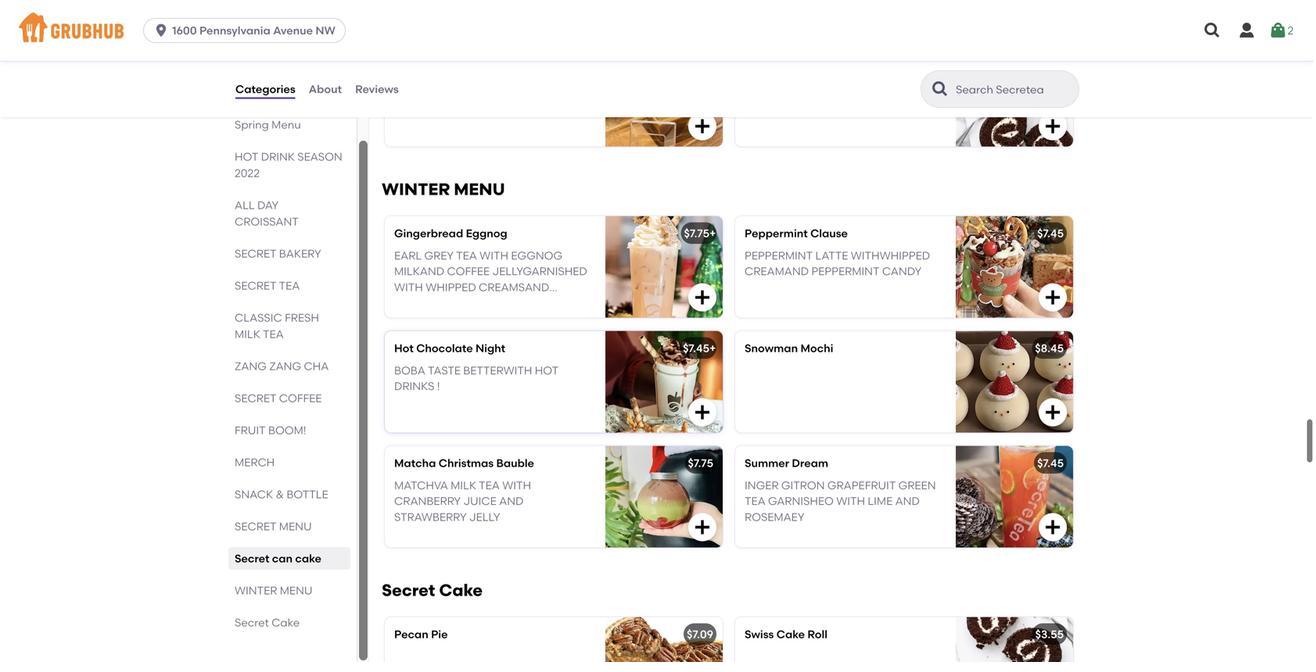 Task type: describe. For each thing, give the bounding box(es) containing it.
secret for secret bakery
[[235, 247, 277, 261]]

Search Secretea search field
[[955, 82, 1075, 97]]

$7.45 for peppermint latte withwhipped creamand peppermint candy
[[1038, 227, 1064, 240]]

milk inside classic fresh milk tea
[[235, 328, 261, 341]]

2 vertical spatial menu
[[280, 585, 313, 598]]

spring menu
[[235, 118, 301, 131]]

0 horizontal spatial winter
[[235, 585, 277, 598]]

merch
[[235, 456, 275, 470]]

snowman mochi image
[[956, 331, 1074, 433]]

about button
[[308, 61, 343, 117]]

drink
[[261, 150, 295, 164]]

main navigation navigation
[[0, 0, 1315, 61]]

can
[[272, 553, 293, 566]]

tea down bakery
[[279, 279, 300, 293]]

svg image for $7.45
[[1044, 288, 1063, 307]]

summer
[[745, 457, 790, 470]]

secret menu
[[235, 520, 312, 534]]

2022
[[235, 167, 260, 180]]

betterwith
[[464, 364, 533, 378]]

strawberry
[[394, 511, 467, 524]]

earl grey pudding image
[[606, 45, 723, 147]]

juice
[[464, 495, 497, 508]]

avenue
[[273, 24, 313, 37]]

matcha
[[394, 457, 436, 470]]

mochi
[[801, 342, 834, 355]]

$7.75 +
[[685, 227, 716, 240]]

milk inside the matchva milk tea with cranberry juice and strawberry jelly
[[451, 479, 477, 493]]

$7.45 for inger gitron grapefruit green tea garnisheo with lime and rosemaey
[[1038, 457, 1064, 470]]

eggnog
[[511, 249, 563, 262]]

pecan
[[394, 629, 429, 642]]

gitron
[[782, 479, 825, 493]]

0 vertical spatial menu
[[454, 180, 505, 200]]

hot chocolate night
[[394, 342, 506, 355]]

withwhipped
[[851, 249, 931, 262]]

season
[[298, 150, 343, 164]]

!
[[437, 380, 440, 393]]

1 swiss cake roll image from the top
[[956, 45, 1074, 147]]

1600
[[172, 24, 197, 37]]

0 horizontal spatial coffee
[[279, 392, 322, 405]]

creamsand
[[479, 281, 550, 294]]

1 zang from the left
[[235, 360, 267, 373]]

about
[[309, 82, 342, 96]]

reviews
[[355, 82, 399, 96]]

pudding
[[446, 56, 491, 69]]

$4.28
[[685, 56, 714, 69]]

hot inside boba taste betterwith hot drinks !
[[535, 364, 559, 378]]

svg image inside main navigation navigation
[[1204, 21, 1223, 40]]

man
[[440, 297, 466, 310]]

peppermint latte withwhipped creamand peppermint candy
[[745, 249, 931, 278]]

gingerbread
[[394, 227, 464, 240]]

1600 pennsylvania avenue nw
[[172, 24, 336, 37]]

earl grey tea with eggnog milkand coffee jellygarnished with whipped creamsand ginger man cookie
[[394, 249, 588, 310]]

secret coffee
[[235, 392, 322, 405]]

bottle
[[287, 488, 328, 502]]

grey
[[425, 249, 454, 262]]

cha
[[304, 360, 329, 373]]

secret tea
[[235, 279, 300, 293]]

with inside inger gitron grapefruit green tea garnisheo with lime and rosemaey
[[837, 495, 866, 508]]

0 vertical spatial secret cake
[[382, 581, 483, 601]]

cookie
[[469, 297, 513, 310]]

inger gitron grapefruit green tea garnisheo with lime and rosemaey
[[745, 479, 937, 524]]

bauble
[[497, 457, 535, 470]]

boba taste betterwith hot drinks !
[[394, 364, 559, 393]]

$7.09
[[687, 629, 714, 642]]

zang zang cha
[[235, 360, 329, 373]]

nw
[[316, 24, 336, 37]]

boba
[[394, 364, 426, 378]]

2 swiss cake roll image from the top
[[956, 618, 1074, 663]]

whipped
[[426, 281, 476, 294]]

croissant
[[235, 215, 299, 229]]

drinks
[[394, 380, 435, 393]]

categories
[[236, 82, 296, 96]]

svg image for $4.28
[[693, 117, 712, 136]]

tea inside earl grey tea with eggnog milkand coffee jellygarnished with whipped creamsand ginger man cookie
[[456, 249, 477, 262]]

1 roll from the top
[[808, 56, 828, 69]]

1 swiss from the top
[[745, 56, 774, 69]]

grey
[[418, 56, 444, 69]]

spring
[[235, 118, 269, 131]]

taste
[[428, 364, 461, 378]]

2 swiss cake roll from the top
[[745, 629, 828, 642]]

cake
[[295, 553, 322, 566]]

dream
[[792, 457, 829, 470]]

1 vertical spatial peppermint
[[812, 265, 880, 278]]

coffee inside earl grey tea with eggnog milkand coffee jellygarnished with whipped creamsand ginger man cookie
[[447, 265, 490, 278]]

christmas
[[439, 457, 494, 470]]

tea inside inger gitron grapefruit green tea garnisheo with lime and rosemaey
[[745, 495, 766, 508]]

0 horizontal spatial winter menu
[[235, 585, 313, 598]]

0 vertical spatial winter
[[382, 180, 450, 200]]

fresh
[[285, 312, 319, 325]]

hot drink season 2022
[[235, 150, 343, 180]]

2 zang from the left
[[269, 360, 301, 373]]

secret for secret coffee
[[235, 392, 277, 405]]

classic fresh milk tea
[[235, 312, 319, 341]]

1600 pennsylvania avenue nw button
[[143, 18, 352, 43]]

creamand
[[745, 265, 809, 278]]

earl
[[394, 56, 415, 69]]

matchva
[[394, 479, 448, 493]]

$8.45
[[1036, 342, 1064, 355]]

matcha christmas bauble
[[394, 457, 535, 470]]

summer dream image
[[956, 447, 1074, 548]]

jelly
[[470, 511, 500, 524]]

green
[[899, 479, 937, 493]]

milkand
[[394, 265, 445, 278]]

1 vertical spatial menu
[[279, 520, 312, 534]]



Task type: vqa. For each thing, say whether or not it's contained in the screenshot.
ALL DAY CROISSANT
yes



Task type: locate. For each thing, give the bounding box(es) containing it.
4 secret from the top
[[235, 520, 277, 534]]

svg image up $8.45 on the right of page
[[1044, 288, 1063, 307]]

1 vertical spatial milk
[[451, 479, 477, 493]]

peppermint clause
[[745, 227, 848, 240]]

night
[[476, 342, 506, 355]]

and
[[499, 495, 524, 508], [896, 495, 920, 508]]

1 horizontal spatial milk
[[451, 479, 477, 493]]

gingerbread eggnog
[[394, 227, 508, 240]]

hot
[[394, 342, 414, 355]]

1 horizontal spatial coffee
[[447, 265, 490, 278]]

swiss cake roll image
[[956, 45, 1074, 147], [956, 618, 1074, 663]]

and inside the matchva milk tea with cranberry juice and strawberry jelly
[[499, 495, 524, 508]]

swiss cake roll
[[745, 56, 828, 69], [745, 629, 828, 642]]

with down grapefruit
[[837, 495, 866, 508]]

bakery
[[279, 247, 321, 261]]

+ left snowman
[[710, 342, 716, 355]]

lime
[[868, 495, 893, 508]]

0 vertical spatial peppermint
[[745, 249, 813, 262]]

menu
[[454, 180, 505, 200], [279, 520, 312, 534], [280, 585, 313, 598]]

garnisheo
[[769, 495, 834, 508]]

zang
[[235, 360, 267, 373], [269, 360, 301, 373]]

hot chocolate night image
[[606, 331, 723, 433]]

1 horizontal spatial and
[[896, 495, 920, 508]]

jellygarnished
[[493, 265, 588, 278]]

peppermint
[[745, 227, 808, 240]]

menu up eggnog
[[454, 180, 505, 200]]

0 vertical spatial swiss cake roll
[[745, 56, 828, 69]]

winter
[[382, 180, 450, 200], [235, 585, 277, 598]]

and up the jelly
[[499, 495, 524, 508]]

1 vertical spatial $7.45
[[683, 342, 710, 355]]

tea down gingerbread eggnog
[[456, 249, 477, 262]]

matcha christmas bauble image
[[606, 447, 723, 548]]

0 vertical spatial winter menu
[[382, 180, 505, 200]]

1 vertical spatial coffee
[[279, 392, 322, 405]]

peppermint up "creamand"
[[745, 249, 813, 262]]

secret up the pecan
[[382, 581, 435, 601]]

1 and from the left
[[499, 495, 524, 508]]

2 button
[[1270, 16, 1295, 45]]

svg image up $7.45 +
[[693, 288, 712, 307]]

0 vertical spatial secret
[[235, 553, 270, 566]]

winter menu down secret can cake
[[235, 585, 313, 598]]

1 vertical spatial swiss cake roll
[[745, 629, 828, 642]]

$7.75 for $7.75 +
[[685, 227, 710, 240]]

secret up fruit
[[235, 392, 277, 405]]

secret up classic
[[235, 279, 277, 293]]

roll
[[808, 56, 828, 69], [808, 629, 828, 642]]

2 + from the top
[[710, 342, 716, 355]]

snowman
[[745, 342, 798, 355]]

0 vertical spatial $3.55
[[1036, 56, 1064, 69]]

2 $3.55 from the top
[[1036, 629, 1064, 642]]

1 $3.55 from the top
[[1036, 56, 1064, 69]]

candy
[[883, 265, 922, 278]]

winter menu
[[382, 180, 505, 200], [235, 585, 313, 598]]

boom!
[[268, 424, 306, 438]]

svg image down $4.28
[[693, 117, 712, 136]]

grapefruit
[[828, 479, 896, 493]]

and down green in the bottom right of the page
[[896, 495, 920, 508]]

2 swiss from the top
[[745, 629, 774, 642]]

1 horizontal spatial winter menu
[[382, 180, 505, 200]]

tea down classic
[[263, 328, 284, 341]]

tea inside classic fresh milk tea
[[263, 328, 284, 341]]

secret bakery
[[235, 247, 321, 261]]

and inside inger gitron grapefruit green tea garnisheo with lime and rosemaey
[[896, 495, 920, 508]]

clause
[[811, 227, 848, 240]]

1 vertical spatial swiss cake roll image
[[956, 618, 1074, 663]]

matchva milk tea with cranberry juice and strawberry jelly
[[394, 479, 531, 524]]

secret cake down secret can cake
[[235, 617, 300, 630]]

secret for secret tea
[[235, 279, 277, 293]]

1 + from the top
[[710, 227, 716, 240]]

tea inside the matchva milk tea with cranberry juice and strawberry jelly
[[479, 479, 500, 493]]

hot inside the hot drink season 2022
[[235, 150, 259, 164]]

0 horizontal spatial and
[[499, 495, 524, 508]]

1 secret from the top
[[235, 247, 277, 261]]

with
[[480, 249, 509, 262], [394, 281, 423, 294], [503, 479, 531, 493], [837, 495, 866, 508]]

$7.45
[[1038, 227, 1064, 240], [683, 342, 710, 355], [1038, 457, 1064, 470]]

coffee up whipped
[[447, 265, 490, 278]]

hot up 2022
[[235, 150, 259, 164]]

secret down croissant
[[235, 247, 277, 261]]

0 vertical spatial coffee
[[447, 265, 490, 278]]

1 horizontal spatial hot
[[535, 364, 559, 378]]

latte
[[816, 249, 849, 262]]

swiss
[[745, 56, 774, 69], [745, 629, 774, 642]]

earl
[[394, 249, 422, 262]]

zang left cha
[[269, 360, 301, 373]]

snack
[[235, 488, 273, 502]]

1 swiss cake roll from the top
[[745, 56, 828, 69]]

cake
[[777, 56, 805, 69], [439, 581, 483, 601], [272, 617, 300, 630], [777, 629, 805, 642]]

2 vertical spatial $7.45
[[1038, 457, 1064, 470]]

1 vertical spatial swiss
[[745, 629, 774, 642]]

0 horizontal spatial secret cake
[[235, 617, 300, 630]]

1 vertical spatial roll
[[808, 629, 828, 642]]

coffee
[[447, 265, 490, 278], [279, 392, 322, 405]]

tea down inger
[[745, 495, 766, 508]]

0 horizontal spatial hot
[[235, 150, 259, 164]]

0 vertical spatial swiss cake roll image
[[956, 45, 1074, 147]]

2 and from the left
[[896, 495, 920, 508]]

with up ginger at the top left of the page
[[394, 281, 423, 294]]

1 vertical spatial +
[[710, 342, 716, 355]]

0 horizontal spatial zang
[[235, 360, 267, 373]]

1 vertical spatial winter
[[235, 585, 277, 598]]

chocolate
[[417, 342, 473, 355]]

&
[[276, 488, 284, 502]]

1 horizontal spatial winter
[[382, 180, 450, 200]]

1 vertical spatial $3.55
[[1036, 629, 1064, 642]]

peppermint
[[745, 249, 813, 262], [812, 265, 880, 278]]

1 horizontal spatial secret cake
[[382, 581, 483, 601]]

svg image for $7.75
[[693, 288, 712, 307]]

with down eggnog
[[480, 249, 509, 262]]

milk
[[235, 328, 261, 341], [451, 479, 477, 493]]

secret can cake
[[235, 553, 322, 566]]

+ left peppermint
[[710, 227, 716, 240]]

2
[[1288, 24, 1295, 37]]

1 vertical spatial secret cake
[[235, 617, 300, 630]]

secret cake up 'pie'
[[382, 581, 483, 601]]

snack & bottle
[[235, 488, 328, 502]]

secret for secret menu
[[235, 520, 277, 534]]

pennsylvania
[[200, 24, 271, 37]]

0 vertical spatial $7.75
[[685, 227, 710, 240]]

pie
[[431, 629, 448, 642]]

+ for $7.75
[[710, 227, 716, 240]]

winter menu up gingerbread eggnog
[[382, 180, 505, 200]]

gingerbread eggnog image
[[606, 216, 723, 318]]

secret left the can
[[235, 553, 270, 566]]

secret cake
[[382, 581, 483, 601], [235, 617, 300, 630]]

winter down secret can cake
[[235, 585, 277, 598]]

hot
[[235, 150, 259, 164], [535, 364, 559, 378]]

0 vertical spatial swiss
[[745, 56, 774, 69]]

milk down classic
[[235, 328, 261, 341]]

0 vertical spatial $7.45
[[1038, 227, 1064, 240]]

svg image inside 1600 pennsylvania avenue nw button
[[153, 23, 169, 38]]

2 roll from the top
[[808, 629, 828, 642]]

1 vertical spatial hot
[[535, 364, 559, 378]]

menu down cake
[[280, 585, 313, 598]]

$7.75 for $7.75
[[688, 457, 714, 470]]

0 horizontal spatial milk
[[235, 328, 261, 341]]

+ for $7.45
[[710, 342, 716, 355]]

coffee up "boom!"
[[279, 392, 322, 405]]

summer dream
[[745, 457, 829, 470]]

peppermint clause image
[[956, 216, 1074, 318]]

tea up juice
[[479, 479, 500, 493]]

zang up secret coffee
[[235, 360, 267, 373]]

inger
[[745, 479, 779, 493]]

milk down matcha christmas bauble
[[451, 479, 477, 493]]

$7.75
[[685, 227, 710, 240], [688, 457, 714, 470]]

categories button
[[235, 61, 296, 117]]

pecan pie
[[394, 629, 448, 642]]

swiss right $4.28
[[745, 56, 774, 69]]

earl grey pudding
[[394, 56, 491, 69]]

0 vertical spatial +
[[710, 227, 716, 240]]

0 vertical spatial milk
[[235, 328, 261, 341]]

winter up gingerbread
[[382, 180, 450, 200]]

1 vertical spatial $7.75
[[688, 457, 714, 470]]

all
[[235, 199, 255, 212]]

1 vertical spatial secret
[[382, 581, 435, 601]]

svg image
[[1204, 21, 1223, 40], [693, 117, 712, 136], [693, 288, 712, 307], [1044, 288, 1063, 307]]

secret down snack
[[235, 520, 277, 534]]

pecan pie image
[[606, 618, 723, 663]]

$7.45 +
[[683, 342, 716, 355]]

fruit boom!
[[235, 424, 306, 438]]

day
[[257, 199, 279, 212]]

ginger
[[394, 297, 438, 310]]

1 vertical spatial winter menu
[[235, 585, 313, 598]]

classic
[[235, 312, 282, 325]]

snowman mochi
[[745, 342, 834, 355]]

2 secret from the top
[[235, 279, 277, 293]]

1 horizontal spatial zang
[[269, 360, 301, 373]]

menu down bottle
[[279, 520, 312, 534]]

fruit
[[235, 424, 266, 438]]

$3.55
[[1036, 56, 1064, 69], [1036, 629, 1064, 642]]

secret
[[235, 247, 277, 261], [235, 279, 277, 293], [235, 392, 277, 405], [235, 520, 277, 534]]

search icon image
[[931, 80, 950, 99]]

+
[[710, 227, 716, 240], [710, 342, 716, 355]]

0 vertical spatial roll
[[808, 56, 828, 69]]

svg image left the 2 button
[[1204, 21, 1223, 40]]

hot right betterwith
[[535, 364, 559, 378]]

with inside the matchva milk tea with cranberry juice and strawberry jelly
[[503, 479, 531, 493]]

all day croissant
[[235, 199, 299, 229]]

2 vertical spatial secret
[[235, 617, 269, 630]]

rosemaey
[[745, 511, 805, 524]]

secret down secret can cake
[[235, 617, 269, 630]]

eggnog
[[466, 227, 508, 240]]

peppermint down latte
[[812, 265, 880, 278]]

cranberry
[[394, 495, 461, 508]]

3 secret from the top
[[235, 392, 277, 405]]

reviews button
[[355, 61, 400, 117]]

svg image inside the 2 button
[[1270, 21, 1288, 40]]

with down bauble
[[503, 479, 531, 493]]

swiss right $7.09
[[745, 629, 774, 642]]

svg image
[[1238, 21, 1257, 40], [1270, 21, 1288, 40], [153, 23, 169, 38], [1044, 117, 1063, 136], [693, 404, 712, 422], [1044, 404, 1063, 422], [693, 519, 712, 537], [1044, 519, 1063, 537]]

0 vertical spatial hot
[[235, 150, 259, 164]]



